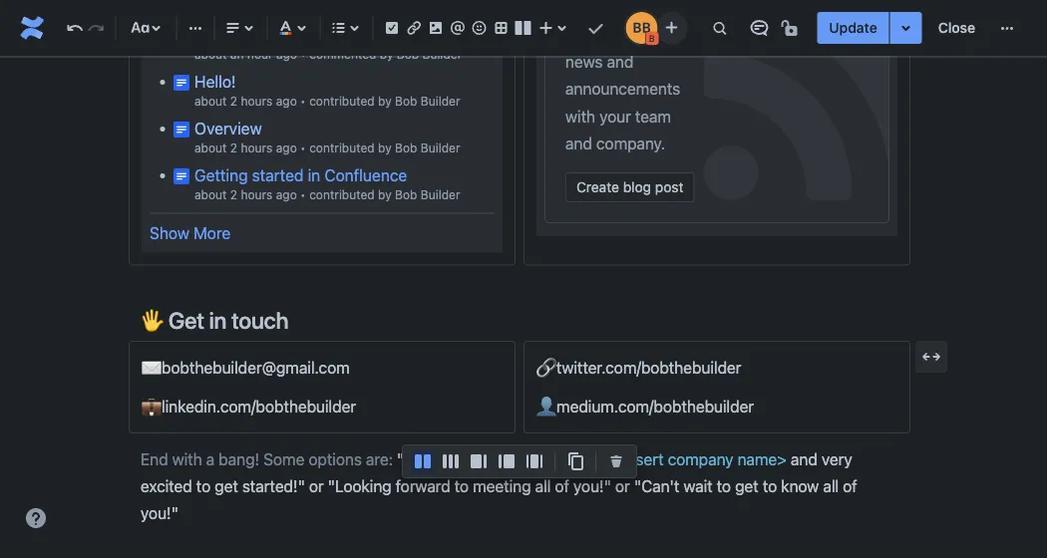 Task type: locate. For each thing, give the bounding box(es) containing it.
1 vertical spatial 2
[[230, 141, 237, 155]]

1 contributed from the top
[[309, 94, 375, 108]]

all down three columns with sidebars image
[[535, 477, 551, 496]]

contributed for hello!
[[309, 94, 375, 108]]

of
[[555, 477, 569, 496], [843, 477, 857, 496]]

contributed for overview
[[309, 141, 375, 155]]

create inside create a blog post to share news and announcements with your team and company.
[[565, 0, 613, 16]]

contributed up the overview about 2 hours ago • contributed by bob builder
[[309, 94, 375, 108]]

by inside getting started in confluence about 2 hours ago • contributed by bob builder
[[378, 188, 392, 202]]

create inside button
[[576, 179, 619, 195]]

team
[[635, 107, 671, 126]]

a left bang!
[[206, 450, 215, 469]]

1 horizontal spatial post
[[655, 179, 684, 195]]

builder inside hello! about 2 hours ago • contributed by bob builder
[[421, 94, 460, 108]]

copy image
[[563, 450, 587, 474]]

1 all from the left
[[535, 477, 551, 496]]

invite to edit image
[[660, 15, 683, 39]]

0 horizontal spatial and
[[565, 134, 592, 153]]

• inside getting started in confluence about 2 hours ago • contributed by bob builder
[[300, 188, 306, 202]]

1 vertical spatial hours
[[241, 141, 273, 155]]

👤
[[537, 397, 552, 416]]

2 vertical spatial contributed
[[309, 188, 375, 202]]

about left an
[[194, 47, 227, 61]]

0 vertical spatial a
[[617, 0, 626, 16]]

0 vertical spatial contributed
[[309, 94, 375, 108]]

update button
[[817, 12, 889, 44]]

hello! about 2 hours ago • contributed by bob builder
[[194, 72, 460, 108]]

1 vertical spatial blog
[[623, 179, 651, 195]]

in right started
[[308, 165, 320, 184]]

an
[[230, 47, 244, 61]]

with
[[565, 107, 595, 126], [172, 450, 202, 469]]

get
[[215, 477, 238, 496], [735, 477, 759, 496]]

by
[[380, 47, 393, 61], [378, 94, 392, 108], [378, 141, 392, 155], [378, 188, 392, 202]]

0 vertical spatial blog
[[630, 0, 661, 16]]

ago
[[276, 47, 297, 61], [276, 94, 297, 108], [276, 141, 297, 155], [276, 188, 297, 202]]

blog down company.
[[623, 179, 651, 195]]

getting started in confluence about 2 hours ago • contributed by bob builder
[[194, 165, 460, 202]]

so
[[438, 450, 455, 469]]

add image, video, or file image
[[424, 16, 448, 40]]

by down "confluence"
[[378, 188, 392, 202]]

and very excited to get started!" or "looking forward to meeting all of you!" or "can't wait to get to know all of you!"
[[141, 450, 861, 523]]

create for create a blog post to share news and announcements with your team and company.
[[565, 0, 613, 16]]

bob builder image
[[626, 12, 658, 44]]

confluence image
[[16, 12, 48, 44]]

• up getting started in confluence link
[[300, 141, 306, 155]]

contributed inside hello! about 2 hours ago • contributed by bob builder
[[309, 94, 375, 108]]

0 vertical spatial post
[[565, 25, 597, 44]]

✉️
[[142, 358, 157, 377]]

by inside the overview about 2 hours ago • contributed by bob builder
[[378, 141, 392, 155]]

company
[[668, 450, 733, 469]]

your
[[599, 107, 631, 126]]

2 ago from the top
[[276, 94, 297, 108]]

0 vertical spatial and
[[607, 52, 634, 71]]

0 vertical spatial 2
[[230, 94, 237, 108]]

grateful
[[459, 450, 515, 469]]

show more
[[150, 223, 231, 242]]

0 horizontal spatial or
[[309, 477, 324, 496]]

post down company.
[[655, 179, 684, 195]]

and
[[607, 52, 634, 71], [565, 134, 592, 153], [791, 450, 818, 469]]

1 vertical spatial contributed
[[309, 141, 375, 155]]

✉️ bobthebuilder@gmail.com
[[142, 358, 350, 377]]

find and replace image
[[707, 16, 731, 40]]

hours inside the overview about 2 hours ago • contributed by bob builder
[[241, 141, 273, 155]]

saved image
[[584, 16, 608, 40]]

2 • from the top
[[300, 94, 306, 108]]

to down three columns icon
[[455, 477, 469, 496]]

1 horizontal spatial of
[[843, 477, 857, 496]]

🖐
[[141, 307, 163, 334]]

forward
[[396, 477, 450, 496]]

0 horizontal spatial post
[[565, 25, 597, 44]]

show more link
[[150, 223, 231, 242]]

overview about 2 hours ago • contributed by bob builder
[[194, 119, 460, 155]]

getting
[[194, 165, 248, 184]]

🖐 get in touch
[[141, 307, 289, 334]]

2 hours from the top
[[241, 141, 273, 155]]

4 • from the top
[[300, 188, 306, 202]]

show
[[150, 223, 189, 242]]

you!" down at
[[573, 477, 611, 496]]

4 about from the top
[[194, 188, 227, 202]]

bob inside getting started in confluence about 2 hours ago • contributed by bob builder
[[395, 188, 417, 202]]

1 • from the top
[[301, 47, 306, 61]]

post up news
[[565, 25, 597, 44]]

3 about from the top
[[194, 141, 227, 155]]

2 vertical spatial hours
[[241, 188, 273, 202]]

1 2 from the top
[[230, 94, 237, 108]]

in for get
[[209, 307, 227, 334]]

go wide image
[[920, 345, 943, 369]]

<insert
[[613, 450, 664, 469]]

hours up started
[[241, 141, 273, 155]]

0 horizontal spatial all
[[535, 477, 551, 496]]

2 or from the left
[[615, 477, 630, 496]]

blog inside button
[[623, 179, 651, 195]]

and up know in the right of the page
[[791, 450, 818, 469]]

1 vertical spatial a
[[206, 450, 215, 469]]

confluence
[[325, 165, 407, 184]]

create blog post button
[[565, 172, 695, 202]]

a inside create a blog post to share news and announcements with your team and company.
[[617, 0, 626, 16]]

bob builder link for getting started in confluence
[[395, 188, 460, 202]]

0 vertical spatial hours
[[241, 94, 273, 108]]

ago up the overview about 2 hours ago • contributed by bob builder
[[276, 94, 297, 108]]

0 vertical spatial create
[[565, 0, 613, 16]]

1 about from the top
[[194, 47, 227, 61]]

blog
[[630, 0, 661, 16], [623, 179, 651, 195]]

create up news
[[565, 0, 613, 16]]

end
[[141, 450, 168, 469]]

0 horizontal spatial of
[[555, 477, 569, 496]]

to
[[601, 25, 616, 44], [519, 450, 533, 469], [196, 477, 211, 496], [455, 477, 469, 496], [717, 477, 731, 496], [763, 477, 777, 496]]

all
[[535, 477, 551, 496], [823, 477, 839, 496]]

hours for overview
[[241, 141, 273, 155]]

blog up share
[[630, 0, 661, 16]]

3 hours from the top
[[241, 188, 273, 202]]

1 vertical spatial create
[[576, 179, 619, 195]]

ago up started
[[276, 141, 297, 155]]

by up the overview about 2 hours ago • contributed by bob builder
[[378, 94, 392, 108]]

"can't
[[634, 477, 679, 496]]

started!"
[[242, 477, 305, 496]]

0 horizontal spatial in
[[209, 307, 227, 334]]

2 about from the top
[[194, 94, 227, 108]]

2 2 from the top
[[230, 141, 237, 155]]

a
[[617, 0, 626, 16], [206, 450, 215, 469]]

1 vertical spatial with
[[172, 450, 202, 469]]

2 vertical spatial and
[[791, 450, 818, 469]]

by up "confluence"
[[378, 141, 392, 155]]

create down company.
[[576, 179, 619, 195]]

hour
[[247, 47, 273, 61]]

post inside button
[[655, 179, 684, 195]]

create
[[565, 0, 613, 16], [576, 179, 619, 195]]

hours inside getting started in confluence about 2 hours ago • contributed by bob builder
[[241, 188, 273, 202]]

about
[[194, 47, 227, 61], [194, 94, 227, 108], [194, 141, 227, 155], [194, 188, 227, 202]]

three columns image
[[439, 450, 463, 474]]

some
[[263, 450, 304, 469]]

by inside hello! about 2 hours ago • contributed by bob builder
[[378, 94, 392, 108]]

of down copy icon
[[555, 477, 569, 496]]

2 horizontal spatial and
[[791, 450, 818, 469]]

undo ⌘z image
[[63, 16, 87, 40]]

company.
[[596, 134, 665, 153]]

bob builder link for overview
[[395, 141, 460, 155]]

bob builder link
[[397, 47, 462, 61], [395, 94, 460, 108], [395, 141, 460, 155], [395, 188, 460, 202]]

bob
[[397, 47, 419, 61], [395, 94, 417, 108], [395, 141, 417, 155], [395, 188, 417, 202]]

text styles image
[[128, 16, 152, 40]]

2 inside hello! about 2 hours ago • contributed by bob builder
[[230, 94, 237, 108]]

with right end
[[172, 450, 202, 469]]

to right excited
[[196, 477, 211, 496]]

0 horizontal spatial get
[[215, 477, 238, 496]]

3 contributed from the top
[[309, 188, 375, 202]]

in inside getting started in confluence about 2 hours ago • contributed by bob builder
[[308, 165, 320, 184]]

builder
[[422, 47, 462, 61], [421, 94, 460, 108], [421, 141, 460, 155], [421, 188, 460, 202]]

in right get in the left of the page
[[209, 307, 227, 334]]

2
[[230, 94, 237, 108], [230, 141, 237, 155], [230, 188, 237, 202]]

you!" down excited
[[141, 504, 178, 523]]

2 contributed from the top
[[309, 141, 375, 155]]

0 horizontal spatial a
[[206, 450, 215, 469]]

or down remove "icon"
[[615, 477, 630, 496]]

about down overview link at top left
[[194, 141, 227, 155]]

contributed down "confluence"
[[309, 188, 375, 202]]

medium.com/bobthebuilder
[[557, 397, 754, 416]]

1 horizontal spatial with
[[565, 107, 595, 126]]

name>
[[738, 450, 787, 469]]

about inside the overview about 2 hours ago • contributed by bob builder
[[194, 141, 227, 155]]

with left your
[[565, 107, 595, 126]]

post
[[565, 25, 597, 44], [655, 179, 684, 195]]

ago inside hello! about 2 hours ago • contributed by bob builder
[[276, 94, 297, 108]]

get down name>
[[735, 477, 759, 496]]

• inside the overview about 2 hours ago • contributed by bob builder
[[300, 141, 306, 155]]

commented
[[310, 47, 376, 61]]

1 vertical spatial in
[[209, 307, 227, 334]]

2 of from the left
[[843, 477, 857, 496]]

1 vertical spatial post
[[655, 179, 684, 195]]

2 down overview link at top left
[[230, 141, 237, 155]]

and up announcements
[[607, 52, 634, 71]]

1 horizontal spatial get
[[735, 477, 759, 496]]

0 vertical spatial you!"
[[573, 477, 611, 496]]

hours
[[241, 94, 273, 108], [241, 141, 273, 155], [241, 188, 273, 202]]

1 get from the left
[[215, 477, 238, 496]]

contributed
[[309, 94, 375, 108], [309, 141, 375, 155], [309, 188, 375, 202]]

of down very
[[843, 477, 857, 496]]

or down the options
[[309, 477, 324, 496]]

am
[[412, 450, 434, 469]]

contributed inside the overview about 2 hours ago • contributed by bob builder
[[309, 141, 375, 155]]

2 all from the left
[[823, 477, 839, 496]]

about down getting
[[194, 188, 227, 202]]

•
[[301, 47, 306, 61], [300, 94, 306, 108], [300, 141, 306, 155], [300, 188, 306, 202]]

to left share
[[601, 25, 616, 44]]

• left commented
[[301, 47, 306, 61]]

hello! link
[[194, 72, 236, 91]]

1 horizontal spatial or
[[615, 477, 630, 496]]

0 vertical spatial in
[[308, 165, 320, 184]]

linkedin.com/bobthebuilder
[[162, 397, 356, 416]]

1 horizontal spatial all
[[823, 477, 839, 496]]

more
[[194, 223, 231, 242]]

bob inside the overview about 2 hours ago • contributed by bob builder
[[395, 141, 417, 155]]

1 horizontal spatial a
[[617, 0, 626, 16]]

2 down getting
[[230, 188, 237, 202]]

3 ago from the top
[[276, 141, 297, 155]]

4 ago from the top
[[276, 188, 297, 202]]

very
[[822, 450, 852, 469]]

🔗 twitter.com/bobthebuilder
[[537, 358, 741, 377]]

builder inside the overview about 2 hours ago • contributed by bob builder
[[421, 141, 460, 155]]

about inside getting started in confluence about 2 hours ago • contributed by bob builder
[[194, 188, 227, 202]]

• up the overview about 2 hours ago • contributed by bob builder
[[300, 94, 306, 108]]

you!"
[[573, 477, 611, 496], [141, 504, 178, 523]]

to down name>
[[763, 477, 777, 496]]

end with a bang! some options are: "i am so grateful to be here at <insert company name>
[[141, 450, 787, 469]]

3 2 from the top
[[230, 188, 237, 202]]

a left bob builder 'icon'
[[617, 0, 626, 16]]

• down getting started in confluence link
[[300, 188, 306, 202]]

2 vertical spatial 2
[[230, 188, 237, 202]]

contributed up "confluence"
[[309, 141, 375, 155]]

get down bang!
[[215, 477, 238, 496]]

and inside and very excited to get started!" or "looking forward to meeting all of you!" or "can't wait to get to know all of you!"
[[791, 450, 818, 469]]

💼 linkedin.com/bobthebuilder
[[142, 397, 356, 416]]

3 • from the top
[[300, 141, 306, 155]]

hours down started
[[241, 188, 273, 202]]

👤 medium.com/bobthebuilder
[[537, 397, 754, 416]]

2 inside the overview about 2 hours ago • contributed by bob builder
[[230, 141, 237, 155]]

all down very
[[823, 477, 839, 496]]

remove image
[[604, 450, 628, 474]]

hours up overview link at top left
[[241, 94, 273, 108]]

hours for hello!
[[241, 94, 273, 108]]

0 vertical spatial with
[[565, 107, 595, 126]]

action item image
[[380, 16, 404, 40]]

hours inside hello! about 2 hours ago • contributed by bob builder
[[241, 94, 273, 108]]

about down the hello! link
[[194, 94, 227, 108]]

create a blog post to share news and announcements with your team and company.
[[565, 0, 680, 153]]

hello!
[[194, 72, 236, 91]]

in
[[308, 165, 320, 184], [209, 307, 227, 334]]

excited
[[141, 477, 192, 496]]

with inside create a blog post to share news and announcements with your team and company.
[[565, 107, 595, 126]]

contributed inside getting started in confluence about 2 hours ago • contributed by bob builder
[[309, 188, 375, 202]]

ago right hour
[[276, 47, 297, 61]]

ago down started
[[276, 188, 297, 202]]

touch
[[231, 307, 289, 334]]

0 horizontal spatial with
[[172, 450, 202, 469]]

and left company.
[[565, 134, 592, 153]]

adjust update settings image
[[894, 16, 918, 40]]

0 horizontal spatial you!"
[[141, 504, 178, 523]]

1 horizontal spatial in
[[308, 165, 320, 184]]

2 down the hello! link
[[230, 94, 237, 108]]

1 hours from the top
[[241, 94, 273, 108]]

or
[[309, 477, 324, 496], [615, 477, 630, 496]]



Task type: vqa. For each thing, say whether or not it's contained in the screenshot.
'Automation'
no



Task type: describe. For each thing, give the bounding box(es) containing it.
more formatting image
[[183, 16, 207, 40]]

right sidebar image
[[467, 450, 491, 474]]

bob builder link for hello!
[[395, 94, 460, 108]]

table image
[[489, 16, 513, 40]]

wait
[[684, 477, 713, 496]]

editor toolbar toolbar
[[403, 446, 636, 500]]

layouts image
[[511, 16, 535, 40]]

1 or from the left
[[309, 477, 324, 496]]

create blog post
[[576, 179, 684, 195]]

options
[[309, 450, 362, 469]]

comment icon image
[[747, 16, 771, 40]]

1 vertical spatial you!"
[[141, 504, 178, 523]]

by down action item image
[[380, 47, 393, 61]]

share
[[620, 25, 659, 44]]

to right left sidebar image
[[519, 450, 533, 469]]

2 for overview
[[230, 141, 237, 155]]

2 get from the left
[[735, 477, 759, 496]]

💼
[[142, 397, 157, 416]]

emoji image
[[467, 16, 491, 40]]

help image
[[24, 507, 48, 531]]

two columns image
[[411, 450, 435, 474]]

news
[[565, 52, 603, 71]]

• inside hello! about 2 hours ago • contributed by bob builder
[[300, 94, 306, 108]]

"looking
[[328, 477, 392, 496]]

are:
[[366, 450, 393, 469]]

align left image
[[221, 16, 245, 40]]

overview link
[[194, 119, 262, 138]]

three columns with sidebars image
[[523, 450, 547, 474]]

"i
[[397, 450, 408, 469]]

at
[[595, 450, 609, 469]]

Main content area, start typing to enter text. text field
[[129, 0, 911, 528]]

create for create blog post
[[576, 179, 619, 195]]

builder inside getting started in confluence about 2 hours ago • contributed by bob builder
[[421, 188, 460, 202]]

2 for hello!
[[230, 94, 237, 108]]

be
[[537, 450, 555, 469]]

overview
[[194, 119, 262, 138]]

in for started
[[308, 165, 320, 184]]

bang!
[[219, 450, 259, 469]]

1 vertical spatial and
[[565, 134, 592, 153]]

editable content region
[[109, 0, 947, 528]]

redo ⌘⇧z image
[[84, 16, 108, 40]]

ago inside getting started in confluence about 2 hours ago • contributed by bob builder
[[276, 188, 297, 202]]

meeting
[[473, 477, 531, 496]]

close
[[938, 19, 975, 36]]

about an hour ago • commented by bob builder
[[194, 47, 462, 61]]

confluence image
[[16, 12, 48, 44]]

1 of from the left
[[555, 477, 569, 496]]

blog inside create a blog post to share news and announcements with your team and company.
[[630, 0, 661, 16]]

link image
[[402, 16, 426, 40]]

bob inside hello! about 2 hours ago • contributed by bob builder
[[395, 94, 417, 108]]

close button
[[926, 12, 987, 44]]

here
[[559, 450, 591, 469]]

to right wait
[[717, 477, 731, 496]]

about inside hello! about 2 hours ago • contributed by bob builder
[[194, 94, 227, 108]]

get
[[168, 307, 204, 334]]

1 ago from the top
[[276, 47, 297, 61]]

1 horizontal spatial you!"
[[573, 477, 611, 496]]

announcements
[[565, 79, 680, 98]]

know
[[781, 477, 819, 496]]

bobthebuilder@gmail.com
[[162, 358, 350, 377]]

started
[[252, 165, 304, 184]]

🔗
[[537, 358, 552, 377]]

more image
[[995, 16, 1019, 40]]

left sidebar image
[[495, 450, 519, 474]]

post inside create a blog post to share news and announcements with your team and company.
[[565, 25, 597, 44]]

no restrictions image
[[779, 16, 803, 40]]

to inside create a blog post to share news and announcements with your team and company.
[[601, 25, 616, 44]]

1 horizontal spatial and
[[607, 52, 634, 71]]

2 inside getting started in confluence about 2 hours ago • contributed by bob builder
[[230, 188, 237, 202]]

twitter.com/bobthebuilder
[[557, 358, 741, 377]]

update
[[829, 19, 877, 36]]

ago inside the overview about 2 hours ago • contributed by bob builder
[[276, 141, 297, 155]]

getting started in confluence link
[[194, 165, 407, 184]]

lists image
[[326, 16, 350, 40]]

mention image
[[446, 16, 470, 40]]



